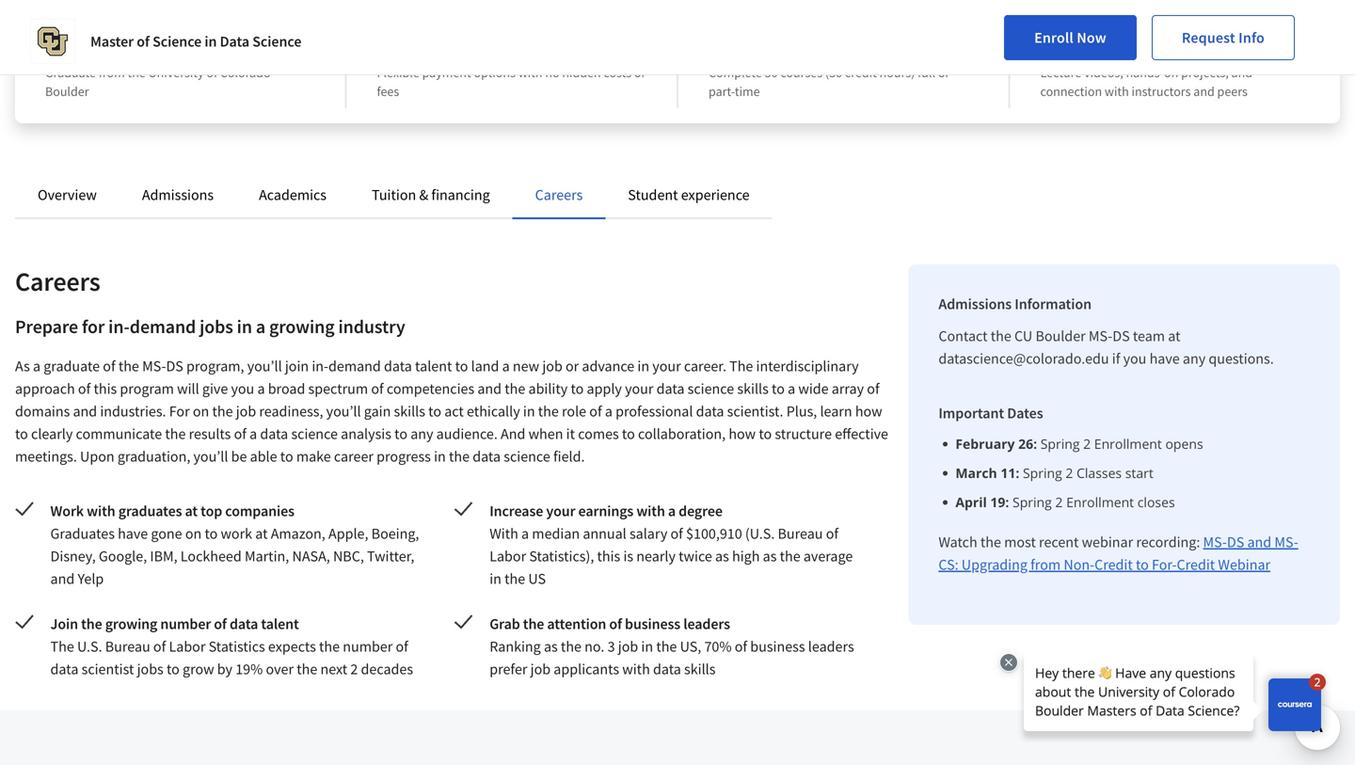 Task type: locate. For each thing, give the bounding box(es) containing it.
or for flexible payment options with no hidden costs or fees
[[635, 64, 646, 81]]

any up "progress"
[[411, 425, 434, 444]]

1 horizontal spatial in-
[[312, 357, 329, 376]]

growing inside join the growing number of data talent the u.s. bureau of labor statistics expects the number of data scientist jobs to grow by 19% over the next 2 decades
[[105, 615, 158, 634]]

with inside work with graduates at top companies graduates have gone on to work at amazon, apple, boeing, disney, google, ibm, lockheed martin, nasa, nbc, twitter, and yelp
[[87, 502, 115, 521]]

science right "data"
[[253, 32, 302, 51]]

your up professional
[[625, 379, 654, 398]]

time
[[735, 83, 760, 100]]

0 horizontal spatial business
[[625, 615, 681, 634]]

the down the join
[[50, 638, 74, 656]]

enrollment for closes
[[1067, 493, 1135, 511]]

in- right the join
[[312, 357, 329, 376]]

salary
[[630, 525, 668, 543]]

2
[[1084, 435, 1092, 453], [1066, 464, 1074, 482], [1056, 493, 1064, 511], [351, 660, 358, 679]]

1 vertical spatial admissions
[[939, 295, 1012, 314]]

questions.
[[1209, 349, 1275, 368]]

labor down "with"
[[490, 547, 527, 566]]

careers
[[535, 186, 583, 204], [15, 265, 101, 298]]

closes
[[1138, 493, 1176, 511]]

clearly
[[31, 425, 73, 444]]

or inside 'flexible payment options with no hidden costs or fees'
[[635, 64, 646, 81]]

job right 3
[[618, 638, 639, 656]]

or right costs
[[635, 64, 646, 81]]

you right give
[[231, 379, 254, 398]]

0 vertical spatial program
[[231, 36, 300, 60]]

learn
[[821, 402, 853, 421]]

at down companies
[[255, 525, 268, 543]]

of right master
[[137, 32, 150, 51]]

1 credit from the left
[[1095, 556, 1134, 574]]

list item containing february 26:
[[956, 434, 1311, 454]]

at
[[1169, 327, 1181, 346], [185, 502, 198, 521], [255, 525, 268, 543]]

you inside as a graduate of the ms-ds program, you'll join in-demand data talent to land a new job or advance in your career. the interdisciplinary approach of this program will give you a broad spectrum of competencies and the ability to apply your data science skills to a wide array of domains and industries.   for on the job readiness, you'll gain skills to act ethically in the role of a professional data scientist. plus, learn how to clearly communicate the results of a data science analysis to any audience. and when it comes to collaboration, how to structure effective meetings. upon graduation, you'll be able to make career progress in the data science field.
[[231, 379, 254, 398]]

in- right for
[[108, 315, 130, 339]]

spring right 11:
[[1024, 464, 1063, 482]]

leaders
[[684, 615, 731, 634], [809, 638, 855, 656]]

talent inside join the growing number of data talent the u.s. bureau of labor statistics expects the number of data scientist jobs to grow by 19% over the next 2 decades
[[261, 615, 299, 634]]

to up lockheed
[[205, 525, 218, 543]]

list item down start
[[956, 492, 1311, 512]]

1 vertical spatial list item
[[956, 463, 1311, 483]]

1 horizontal spatial ds
[[1113, 327, 1131, 346]]

1 vertical spatial spring
[[1024, 464, 1063, 482]]

decades
[[361, 660, 413, 679]]

business up us,
[[625, 615, 681, 634]]

field.
[[554, 447, 585, 466]]

of right graduate
[[103, 357, 115, 376]]

of right salary
[[671, 525, 683, 543]]

0 vertical spatial list item
[[956, 434, 1311, 454]]

jobs inside join the growing number of data talent the u.s. bureau of labor statistics expects the number of data scientist jobs to grow by 19% over the next 2 decades
[[137, 660, 164, 679]]

0 vertical spatial admissions
[[142, 186, 214, 204]]

credit down recording:
[[1178, 556, 1216, 574]]

part-
[[709, 83, 735, 100]]

make
[[296, 447, 331, 466]]

and up webinar
[[1248, 533, 1272, 552]]

talent up competencies
[[415, 357, 452, 376]]

0 horizontal spatial how
[[729, 425, 756, 444]]

this inside as a graduate of the ms-ds program, you'll join in-demand data talent to land a new job or advance in your career. the interdisciplinary approach of this program will give you a broad spectrum of competencies and the ability to apply your data science skills to a wide array of domains and industries.   for on the job readiness, you'll gain skills to act ethically in the role of a professional data scientist. plus, learn how to clearly communicate the results of a data science analysis to any audience. and when it comes to collaboration, how to structure effective meetings. upon graduation, you'll be able to make career progress in the data science field.
[[94, 379, 117, 398]]

talent up expects
[[261, 615, 299, 634]]

1 horizontal spatial as
[[716, 547, 730, 566]]

ds up webinar
[[1228, 533, 1245, 552]]

overview link
[[38, 186, 97, 204]]

demand up spectrum
[[329, 357, 381, 376]]

as down 'attention'
[[544, 638, 558, 656]]

0 vertical spatial growing
[[269, 315, 335, 339]]

0 horizontal spatial science
[[291, 425, 338, 444]]

amazon,
[[271, 525, 326, 543]]

data down us,
[[653, 660, 682, 679]]

1 online from the left
[[176, 36, 227, 60]]

with up salary
[[637, 502, 666, 521]]

1 vertical spatial skills
[[394, 402, 426, 421]]

in up and
[[523, 402, 535, 421]]

your left career.
[[653, 357, 681, 376]]

university
[[148, 64, 204, 81]]

0 horizontal spatial have
[[118, 525, 148, 543]]

0 horizontal spatial admissions
[[142, 186, 214, 204]]

1 horizontal spatial science
[[253, 32, 302, 51]]

to up "progress"
[[395, 425, 408, 444]]

in
[[205, 32, 217, 51], [237, 315, 252, 339], [638, 357, 650, 376], [523, 402, 535, 421], [434, 447, 446, 466], [490, 570, 502, 589], [642, 638, 654, 656]]

or right full
[[939, 64, 950, 81]]

and inside ms-ds and ms- cs: upgrading from non-credit to for-credit webinar
[[1248, 533, 1272, 552]]

1 horizontal spatial program
[[231, 36, 300, 60]]

the up u.s.
[[81, 615, 102, 634]]

2 credit from the left
[[1178, 556, 1216, 574]]

science up the university
[[153, 32, 202, 51]]

in right advance
[[638, 357, 650, 376]]

at left top
[[185, 502, 198, 521]]

0 horizontal spatial you
[[231, 379, 254, 398]]

1 vertical spatial any
[[411, 425, 434, 444]]

2 science from the left
[[253, 32, 302, 51]]

statistics
[[209, 638, 265, 656]]

careers up prepare
[[15, 265, 101, 298]]

1 vertical spatial you
[[231, 379, 254, 398]]

0 vertical spatial on
[[1165, 64, 1179, 81]]

spring for february 26:
[[1041, 435, 1081, 453]]

growing up the join
[[269, 315, 335, 339]]

gone
[[151, 525, 182, 543]]

university of colorado boulder logo image
[[30, 19, 75, 64]]

projects,
[[1182, 64, 1230, 81]]

this left the is
[[597, 547, 621, 566]]

on right for
[[193, 402, 209, 421]]

2 right "next"
[[351, 660, 358, 679]]

0 vertical spatial ds
[[1113, 327, 1131, 346]]

in left the us
[[490, 570, 502, 589]]

1 vertical spatial leaders
[[809, 638, 855, 656]]

1 horizontal spatial or
[[635, 64, 646, 81]]

enrollment for opens
[[1095, 435, 1163, 453]]

with inside increase your earnings with a degree with a median annual salary of $100,910 (u.s. bureau of labor statistics), this is nearly twice as high as the average in the us
[[637, 502, 666, 521]]

0 horizontal spatial leaders
[[684, 615, 731, 634]]

how up effective
[[856, 402, 883, 421]]

nasa,
[[292, 547, 330, 566]]

0 vertical spatial the
[[730, 357, 754, 376]]

1 horizontal spatial demand
[[329, 357, 381, 376]]

0 vertical spatial jobs
[[200, 315, 233, 339]]

at right "team"
[[1169, 327, 1181, 346]]

0 horizontal spatial any
[[411, 425, 434, 444]]

ds inside ms-ds and ms- cs: upgrading from non-credit to for-credit webinar
[[1228, 533, 1245, 552]]

cs:
[[939, 556, 959, 574]]

how down the scientist.
[[729, 425, 756, 444]]

ethically
[[467, 402, 520, 421]]

for-
[[1153, 556, 1178, 574]]

0 horizontal spatial as
[[544, 638, 558, 656]]

growing
[[269, 315, 335, 339], [105, 615, 158, 634]]

0 horizontal spatial or
[[566, 357, 579, 376]]

0 horizontal spatial this
[[94, 379, 117, 398]]

2 online from the left
[[1089, 36, 1140, 60]]

30
[[765, 64, 778, 81]]

spectrum
[[308, 379, 368, 398]]

as right high
[[763, 547, 777, 566]]

february
[[956, 435, 1016, 453]]

top
[[201, 502, 222, 521]]

2 horizontal spatial ds
[[1228, 533, 1245, 552]]

from
[[99, 64, 125, 81], [1031, 556, 1061, 574]]

1 horizontal spatial skills
[[685, 660, 716, 679]]

it
[[567, 425, 575, 444]]

to
[[455, 357, 468, 376], [571, 379, 584, 398], [772, 379, 785, 398], [429, 402, 442, 421], [15, 425, 28, 444], [395, 425, 408, 444], [622, 425, 635, 444], [759, 425, 772, 444], [280, 447, 293, 466], [205, 525, 218, 543], [1137, 556, 1150, 574], [167, 660, 180, 679]]

spring up march 11: spring 2 classes start
[[1041, 435, 1081, 453]]

100%
[[1041, 36, 1086, 60]]

list item
[[956, 434, 1311, 454], [956, 463, 1311, 483], [956, 492, 1311, 512]]

0 horizontal spatial you'll
[[194, 447, 228, 466]]

0 vertical spatial at
[[1169, 327, 1181, 346]]

1 vertical spatial ds
[[166, 357, 183, 376]]

with
[[519, 64, 543, 81], [1105, 83, 1130, 100], [87, 502, 115, 521], [637, 502, 666, 521], [623, 660, 650, 679]]

0 horizontal spatial growing
[[105, 615, 158, 634]]

with left the no
[[519, 64, 543, 81]]

0 vertical spatial business
[[625, 615, 681, 634]]

0 horizontal spatial credit
[[1095, 556, 1134, 574]]

is
[[624, 547, 634, 566]]

of right u.s.
[[153, 638, 166, 656]]

2 vertical spatial on
[[185, 525, 202, 543]]

you'll down spectrum
[[326, 402, 361, 421]]

your
[[653, 357, 681, 376], [625, 379, 654, 398], [547, 502, 576, 521]]

1 vertical spatial science
[[291, 425, 338, 444]]

1 vertical spatial bureau
[[105, 638, 150, 656]]

important dates
[[939, 404, 1044, 423]]

with inside grab the attention of business leaders ranking as the no. 3 job in the us, 70% of business leaders prefer job applicants with data skills
[[623, 660, 650, 679]]

1 horizontal spatial you
[[1124, 349, 1147, 368]]

admissions
[[142, 186, 214, 204], [939, 295, 1012, 314]]

of up 'statistics'
[[214, 615, 227, 634]]

0 horizontal spatial in-
[[108, 315, 130, 339]]

the inside contact the cu boulder ms-ds team at datascience@colorado.edu if you have any questions.
[[991, 327, 1012, 346]]

demand up program,
[[130, 315, 196, 339]]

at inside contact the cu boulder ms-ds team at datascience@colorado.edu if you have any questions.
[[1169, 327, 1181, 346]]

ms-ds and ms- cs: upgrading from non-credit to for-credit webinar
[[939, 533, 1299, 574]]

0 vertical spatial how
[[856, 402, 883, 421]]

this
[[94, 379, 117, 398], [597, 547, 621, 566]]

courses
[[781, 64, 823, 81]]

number up the 'grow'
[[160, 615, 211, 634]]

talent inside as a graduate of the ms-ds program, you'll join in-demand data talent to land a new job or advance in your career. the interdisciplinary approach of this program will give you a broad spectrum of competencies and the ability to apply your data science skills to a wide array of domains and industries.   for on the job readiness, you'll gain skills to act ethically in the role of a professional data scientist. plus, learn how to clearly communicate the results of a data science analysis to any audience. and when it comes to collaboration, how to structure effective meetings. upon graduation, you'll be able to make career progress in the data science field.
[[415, 357, 452, 376]]

a
[[256, 315, 266, 339], [33, 357, 41, 376], [502, 357, 510, 376], [257, 379, 265, 398], [788, 379, 796, 398], [605, 402, 613, 421], [250, 425, 257, 444], [668, 502, 676, 521], [522, 525, 529, 543]]

program
[[231, 36, 300, 60], [120, 379, 174, 398]]

1 horizontal spatial credit
[[1178, 556, 1216, 574]]

full
[[918, 64, 936, 81]]

demand inside as a graduate of the ms-ds program, you'll join in-demand data talent to land a new job or advance in your career. the interdisciplinary approach of this program will give you a broad spectrum of competencies and the ability to apply your data science skills to a wide array of domains and industries.   for on the job readiness, you'll gain skills to act ethically in the role of a professional data scientist. plus, learn how to clearly communicate the results of a data science analysis to any audience. and when it comes to collaboration, how to structure effective meetings. upon graduation, you'll be able to make career progress in the data science field.
[[329, 357, 381, 376]]

with up graduates at the left bottom of the page
[[87, 502, 115, 521]]

spring for april 19:
[[1013, 493, 1053, 511]]

1 horizontal spatial boulder
[[1036, 327, 1086, 346]]

of up gain
[[371, 379, 384, 398]]

2 vertical spatial at
[[255, 525, 268, 543]]

cu
[[1015, 327, 1033, 346]]

2 vertical spatial list item
[[956, 492, 1311, 512]]

1 horizontal spatial bureau
[[778, 525, 823, 543]]

labor up the 'grow'
[[169, 638, 206, 656]]

with right applicants in the left bottom of the page
[[623, 660, 650, 679]]

0 vertical spatial spring
[[1041, 435, 1081, 453]]

academics link
[[259, 186, 327, 204]]

1 vertical spatial you'll
[[326, 402, 361, 421]]

online up "videos,"
[[1089, 36, 1140, 60]]

1 horizontal spatial any
[[1184, 349, 1206, 368]]

list
[[947, 434, 1311, 512]]

online up the university
[[176, 36, 227, 60]]

and down disney,
[[50, 570, 75, 589]]

1 horizontal spatial business
[[751, 638, 806, 656]]

of right array
[[868, 379, 880, 398]]

2 horizontal spatial skills
[[738, 379, 769, 398]]

hands-
[[1127, 64, 1165, 81]]

1 vertical spatial program
[[120, 379, 174, 398]]

0 horizontal spatial boulder
[[45, 83, 89, 100]]

ms-ds and ms- cs: upgrading from non-credit to for-credit webinar link
[[939, 533, 1299, 574]]

1 horizontal spatial this
[[597, 547, 621, 566]]

your inside increase your earnings with a degree with a median annual salary of $100,910 (u.s. bureau of labor statistics), this is nearly twice as high as the average in the us
[[547, 502, 576, 521]]

competencies
[[387, 379, 475, 398]]

us,
[[680, 638, 702, 656]]

be
[[231, 447, 247, 466]]

graduate
[[44, 357, 100, 376]]

0 vertical spatial you'll
[[247, 357, 282, 376]]

job up ability
[[543, 357, 563, 376]]

from down accredited
[[99, 64, 125, 81]]

careers left student
[[535, 186, 583, 204]]

ds
[[1113, 327, 1131, 346], [166, 357, 183, 376], [1228, 533, 1245, 552]]

0 horizontal spatial skills
[[394, 402, 426, 421]]

you'll up broad
[[247, 357, 282, 376]]

enrollment up start
[[1095, 435, 1163, 453]]

labor inside join the growing number of data talent the u.s. bureau of labor statistics expects the number of data scientist jobs to grow by 19% over the next 2 decades
[[169, 638, 206, 656]]

2 vertical spatial ds
[[1228, 533, 1245, 552]]

to up the scientist.
[[772, 379, 785, 398]]

or inside the complete 30 courses (30 credit hours) full or part-time
[[939, 64, 950, 81]]

master
[[90, 32, 134, 51]]

number up decades
[[343, 638, 393, 656]]

boulder
[[45, 83, 89, 100], [1036, 327, 1086, 346]]

list item containing march 11:
[[956, 463, 1311, 483]]

as inside grab the attention of business leaders ranking as the no. 3 job in the us, 70% of business leaders prefer job applicants with data skills
[[544, 638, 558, 656]]

new
[[513, 357, 540, 376]]

0 horizontal spatial ds
[[166, 357, 183, 376]]

0 horizontal spatial bureau
[[105, 638, 150, 656]]

apply
[[587, 379, 622, 398]]

list item up start
[[956, 434, 1311, 454]]

1 vertical spatial on
[[193, 402, 209, 421]]

1 horizontal spatial online
[[1089, 36, 1140, 60]]

this up industries.
[[94, 379, 117, 398]]

1 vertical spatial from
[[1031, 556, 1061, 574]]

talent
[[415, 357, 452, 376], [261, 615, 299, 634]]

2 list item from the top
[[956, 463, 1311, 483]]

1 vertical spatial your
[[625, 379, 654, 398]]

data up the able
[[260, 425, 288, 444]]

1 horizontal spatial science
[[504, 447, 551, 466]]

collaboration,
[[638, 425, 726, 444]]

and inside work with graduates at top companies graduates have gone on to work at amazon, apple, boeing, disney, google, ibm, lockheed martin, nasa, nbc, twitter, and yelp
[[50, 570, 75, 589]]

meetings.
[[15, 447, 77, 466]]

the right grab
[[523, 615, 545, 634]]

100% online learning lecture videos, hands-on projects, and connection with instructors and peers
[[1041, 36, 1253, 100]]

admissions for admissions information
[[939, 295, 1012, 314]]

3
[[608, 638, 615, 656]]

program up colorado
[[231, 36, 300, 60]]

2 horizontal spatial or
[[939, 64, 950, 81]]

0 horizontal spatial talent
[[261, 615, 299, 634]]

of up average
[[826, 525, 839, 543]]

0 horizontal spatial demand
[[130, 315, 196, 339]]

any left the questions.
[[1184, 349, 1206, 368]]

1 vertical spatial this
[[597, 547, 621, 566]]

as a graduate of the ms-ds program, you'll join in-demand data talent to land a new job or advance in your career. the interdisciplinary approach of this program will give you a broad spectrum of competencies and the ability to apply your data science skills to a wide array of domains and industries.   for on the job readiness, you'll gain skills to act ethically in the role of a professional data scientist. plus, learn how to clearly communicate the results of a data science analysis to any audience. and when it comes to collaboration, how to structure effective meetings. upon graduation, you'll be able to make career progress in the data science field.
[[15, 357, 889, 466]]

enrollment down classes
[[1067, 493, 1135, 511]]

analysis
[[341, 425, 392, 444]]

your up median
[[547, 502, 576, 521]]

$100,910
[[687, 525, 743, 543]]

the down new
[[505, 379, 526, 398]]

the down give
[[212, 402, 233, 421]]

1 horizontal spatial growing
[[269, 315, 335, 339]]

have
[[1150, 349, 1181, 368], [118, 525, 148, 543]]

bureau inside join the growing number of data talent the u.s. bureau of labor statistics expects the number of data scientist jobs to grow by 19% over the next 2 decades
[[105, 638, 150, 656]]

as
[[15, 357, 30, 376]]

(u.s.
[[746, 525, 775, 543]]

enroll now
[[1035, 28, 1107, 47]]

non-
[[1064, 556, 1095, 574]]

1 horizontal spatial you'll
[[247, 357, 282, 376]]

0 vertical spatial this
[[94, 379, 117, 398]]

march
[[956, 464, 998, 482]]

connection
[[1041, 83, 1103, 100]]

2 vertical spatial science
[[504, 447, 551, 466]]

effective
[[835, 425, 889, 444]]

lockheed
[[181, 547, 242, 566]]

work with graduates at top companies graduates have gone on to work at amazon, apple, boeing, disney, google, ibm, lockheed martin, nasa, nbc, twitter, and yelp
[[50, 502, 419, 589]]

0 vertical spatial have
[[1150, 349, 1181, 368]]

info
[[1239, 28, 1266, 47]]

1 vertical spatial labor
[[169, 638, 206, 656]]

boulder down information
[[1036, 327, 1086, 346]]

0 vertical spatial science
[[688, 379, 735, 398]]

information
[[1015, 295, 1092, 314]]

overview
[[38, 186, 97, 204]]

0 vertical spatial any
[[1184, 349, 1206, 368]]

skills
[[738, 379, 769, 398], [394, 402, 426, 421], [685, 660, 716, 679]]

1 list item from the top
[[956, 434, 1311, 454]]

1 vertical spatial growing
[[105, 615, 158, 634]]

ms- inside contact the cu boulder ms-ds team at datascience@colorado.edu if you have any questions.
[[1089, 327, 1113, 346]]

3 list item from the top
[[956, 492, 1311, 512]]

0 horizontal spatial jobs
[[137, 660, 164, 679]]

1 vertical spatial demand
[[329, 357, 381, 376]]

science down and
[[504, 447, 551, 466]]

labor inside increase your earnings with a degree with a median annual salary of $100,910 (u.s. bureau of labor statistics), this is nearly twice as high as the average in the us
[[490, 547, 527, 566]]

0 horizontal spatial online
[[176, 36, 227, 60]]

job
[[543, 357, 563, 376], [236, 402, 256, 421], [618, 638, 639, 656], [531, 660, 551, 679]]

0 horizontal spatial number
[[160, 615, 211, 634]]

leaders up 70% at the right bottom of page
[[684, 615, 731, 634]]

2 vertical spatial spring
[[1013, 493, 1053, 511]]

communicate
[[76, 425, 162, 444]]

ds up will
[[166, 357, 183, 376]]

skills down competencies
[[394, 402, 426, 421]]

to right the able
[[280, 447, 293, 466]]

0 horizontal spatial science
[[153, 32, 202, 51]]

leaders down average
[[809, 638, 855, 656]]



Task type: vqa. For each thing, say whether or not it's contained in the screenshot.
Java
no



Task type: describe. For each thing, give the bounding box(es) containing it.
data down audience.
[[473, 447, 501, 466]]

in up program,
[[237, 315, 252, 339]]

team
[[1134, 327, 1166, 346]]

1 vertical spatial how
[[729, 425, 756, 444]]

to right comes
[[622, 425, 635, 444]]

job right prefer
[[531, 660, 551, 679]]

prepare for in-demand jobs in a growing industry
[[15, 315, 406, 339]]

and down the projects,
[[1194, 83, 1215, 100]]

ds inside contact the cu boulder ms-ds team at datascience@colorado.edu if you have any questions.
[[1113, 327, 1131, 346]]

industries.
[[100, 402, 166, 421]]

high
[[733, 547, 760, 566]]

experience
[[682, 186, 750, 204]]

degree
[[679, 502, 723, 521]]

online inside 100% online learning lecture videos, hands-on projects, and connection with instructors and peers
[[1089, 36, 1140, 60]]

costs
[[604, 64, 632, 81]]

1 vertical spatial business
[[751, 638, 806, 656]]

2 inside join the growing number of data talent the u.s. bureau of labor statistics expects the number of data scientist jobs to grow by 19% over the next 2 decades
[[351, 660, 358, 679]]

student
[[628, 186, 679, 204]]

data up competencies
[[384, 357, 412, 376]]

26:
[[1019, 435, 1038, 453]]

tuition
[[372, 186, 416, 204]]

ms- inside as a graduate of the ms-ds program, you'll join in-demand data talent to land a new job or advance in your career. the interdisciplinary approach of this program will give you a broad spectrum of competencies and the ability to apply your data science skills to a wide array of domains and industries.   for on the job readiness, you'll gain skills to act ethically in the role of a professional data scientist. plus, learn how to clearly communicate the results of a data science analysis to any audience. and when it comes to collaboration, how to structure effective meetings. upon graduation, you'll be able to make career progress in the data science field.
[[142, 357, 166, 376]]

of down graduate
[[78, 379, 91, 398]]

any inside as a graduate of the ms-ds program, you'll join in-demand data talent to land a new job or advance in your career. the interdisciplinary approach of this program will give you a broad spectrum of competencies and the ability to apply your data science skills to a wide array of domains and industries.   for on the job readiness, you'll gain skills to act ethically in the role of a professional data scientist. plus, learn how to clearly communicate the results of a data science analysis to any audience. and when it comes to collaboration, how to structure effective meetings. upon graduation, you'll be able to make career progress in the data science field.
[[411, 425, 434, 444]]

0 vertical spatial leaders
[[684, 615, 731, 634]]

broad
[[268, 379, 305, 398]]

boulder inside fully accredited online program graduate from the university of colorado boulder
[[45, 83, 89, 100]]

domains
[[15, 402, 70, 421]]

increase
[[490, 502, 544, 521]]

datascience@colorado.edu
[[939, 349, 1110, 368]]

opens
[[1166, 435, 1204, 453]]

and up ethically
[[478, 379, 502, 398]]

of right 70% at the right bottom of page
[[735, 638, 748, 656]]

program inside as a graduate of the ms-ds program, you'll join in-demand data talent to land a new job or advance in your career. the interdisciplinary approach of this program will give you a broad spectrum of competencies and the ability to apply your data science skills to a wide array of domains and industries.   for on the job readiness, you'll gain skills to act ethically in the role of a professional data scientist. plus, learn how to clearly communicate the results of a data science analysis to any audience. and when it comes to collaboration, how to structure effective meetings. upon graduation, you'll be able to make career progress in the data science field.
[[120, 379, 174, 398]]

11:
[[1001, 464, 1020, 482]]

webinar
[[1219, 556, 1271, 574]]

request info
[[1183, 28, 1266, 47]]

the inside fully accredited online program graduate from the university of colorado boulder
[[128, 64, 146, 81]]

scientist.
[[728, 402, 784, 421]]

the up upgrading
[[981, 533, 1002, 552]]

0 vertical spatial your
[[653, 357, 681, 376]]

with inside 'flexible payment options with no hidden costs or fees'
[[519, 64, 543, 81]]

progress
[[377, 447, 431, 466]]

nbc,
[[333, 547, 364, 566]]

apple,
[[329, 525, 369, 543]]

flexible
[[377, 64, 420, 81]]

data up collaboration,
[[696, 402, 725, 421]]

lecture
[[1041, 64, 1082, 81]]

request
[[1183, 28, 1236, 47]]

the down for
[[165, 425, 186, 444]]

graduates
[[118, 502, 182, 521]]

grab the attention of business leaders ranking as the no. 3 job in the us, 70% of business leaders prefer job applicants with data skills
[[490, 615, 855, 679]]

role
[[562, 402, 587, 421]]

1 vertical spatial at
[[185, 502, 198, 521]]

the inside join the growing number of data talent the u.s. bureau of labor statistics expects the number of data scientist jobs to grow by 19% over the next 2 decades
[[50, 638, 74, 656]]

1 horizontal spatial how
[[856, 402, 883, 421]]

in inside increase your earnings with a degree with a median annual salary of $100,910 (u.s. bureau of labor statistics), this is nearly twice as high as the average in the us
[[490, 570, 502, 589]]

classes
[[1077, 464, 1123, 482]]

data down u.s.
[[50, 660, 79, 679]]

of up 3
[[610, 615, 622, 634]]

for
[[82, 315, 105, 339]]

in inside grab the attention of business leaders ranking as the no. 3 job in the us, 70% of business leaders prefer job applicants with data skills
[[642, 638, 654, 656]]

and up communicate
[[73, 402, 97, 421]]

list item containing april 19:
[[956, 492, 1311, 512]]

prepare
[[15, 315, 78, 339]]

options
[[474, 64, 516, 81]]

accredited
[[88, 36, 173, 60]]

of right the role
[[590, 402, 602, 421]]

videos,
[[1085, 64, 1124, 81]]

and up the peers
[[1232, 64, 1253, 81]]

boeing,
[[372, 525, 419, 543]]

0 vertical spatial careers
[[535, 186, 583, 204]]

skills inside grab the attention of business leaders ranking as the no. 3 job in the us, 70% of business leaders prefer job applicants with data skills
[[685, 660, 716, 679]]

martin,
[[245, 547, 289, 566]]

on inside work with graduates at top companies graduates have gone on to work at amazon, apple, boeing, disney, google, ibm, lockheed martin, nasa, nbc, twitter, and yelp
[[185, 525, 202, 543]]

admissions for admissions
[[142, 186, 214, 204]]

hidden
[[563, 64, 601, 81]]

prefer
[[490, 660, 528, 679]]

peers
[[1218, 83, 1249, 100]]

(30
[[826, 64, 843, 81]]

1 horizontal spatial jobs
[[200, 315, 233, 339]]

2 horizontal spatial you'll
[[326, 402, 361, 421]]

in- inside as a graduate of the ms-ds program, you'll join in-demand data talent to land a new job or advance in your career. the interdisciplinary approach of this program will give you a broad spectrum of competencies and the ability to apply your data science skills to a wide array of domains and industries.   for on the job readiness, you'll gain skills to act ethically in the role of a professional data scientist. plus, learn how to clearly communicate the results of a data science analysis to any audience. and when it comes to collaboration, how to structure effective meetings. upon graduation, you'll be able to make career progress in the data science field.
[[312, 357, 329, 376]]

career.
[[684, 357, 727, 376]]

us
[[529, 570, 546, 589]]

join
[[285, 357, 309, 376]]

2 horizontal spatial as
[[763, 547, 777, 566]]

any inside contact the cu boulder ms-ds team at datascience@colorado.edu if you have any questions.
[[1184, 349, 1206, 368]]

1 vertical spatial careers
[[15, 265, 101, 298]]

2 vertical spatial you'll
[[194, 447, 228, 466]]

spring for march 11:
[[1024, 464, 1063, 482]]

tuition & financing link
[[372, 186, 490, 204]]

list containing february 26:
[[947, 434, 1311, 512]]

to left act
[[429, 402, 442, 421]]

or inside as a graduate of the ms-ds program, you'll join in-demand data talent to land a new job or advance in your career. the interdisciplinary approach of this program will give you a broad spectrum of competencies and the ability to apply your data science skills to a wide array of domains and industries.   for on the job readiness, you'll gain skills to act ethically in the role of a professional data scientist. plus, learn how to clearly communicate the results of a data science analysis to any audience. and when it comes to collaboration, how to structure effective meetings. upon graduation, you'll be able to make career progress in the data science field.
[[566, 357, 579, 376]]

no.
[[585, 638, 605, 656]]

data up 'statistics'
[[230, 615, 258, 634]]

grab
[[490, 615, 520, 634]]

fees
[[377, 83, 399, 100]]

data up professional
[[657, 379, 685, 398]]

in left "data"
[[205, 32, 217, 51]]

bureau inside increase your earnings with a degree with a median annual salary of $100,910 (u.s. bureau of labor statistics), this is nearly twice as high as the average in the us
[[778, 525, 823, 543]]

next
[[321, 660, 348, 679]]

most
[[1005, 533, 1037, 552]]

0 vertical spatial skills
[[738, 379, 769, 398]]

2 for 19:
[[1056, 493, 1064, 511]]

with
[[490, 525, 519, 543]]

the left "next"
[[297, 660, 318, 679]]

join the growing number of data talent the u.s. bureau of labor statistics expects the number of data scientist jobs to grow by 19% over the next 2 decades
[[50, 615, 413, 679]]

1 horizontal spatial number
[[343, 638, 393, 656]]

with inside 100% online learning lecture videos, hands-on projects, and connection with instructors and peers
[[1105, 83, 1130, 100]]

on inside as a graduate of the ms-ds program, you'll join in-demand data talent to land a new job or advance in your career. the interdisciplinary approach of this program will give you a broad spectrum of competencies and the ability to apply your data science skills to a wide array of domains and industries.   for on the job readiness, you'll gain skills to act ethically in the role of a professional data scientist. plus, learn how to clearly communicate the results of a data science analysis to any audience. and when it comes to collaboration, how to structure effective meetings. upon graduation, you'll be able to make career progress in the data science field.
[[193, 402, 209, 421]]

0 vertical spatial number
[[160, 615, 211, 634]]

student experience link
[[628, 186, 750, 204]]

ds inside as a graduate of the ms-ds program, you'll join in-demand data talent to land a new job or advance in your career. the interdisciplinary approach of this program will give you a broad spectrum of competencies and the ability to apply your data science skills to a wide array of domains and industries.   for on the job readiness, you'll gain skills to act ethically in the role of a professional data scientist. plus, learn how to clearly communicate the results of a data science analysis to any audience. and when it comes to collaboration, how to structure effective meetings. upon graduation, you'll be able to make career progress in the data science field.
[[166, 357, 183, 376]]

the down ability
[[538, 402, 559, 421]]

complete
[[709, 64, 763, 81]]

the left average
[[780, 547, 801, 566]]

annual
[[583, 525, 627, 543]]

the down audience.
[[449, 447, 470, 466]]

data inside grab the attention of business leaders ranking as the no. 3 job in the us, 70% of business leaders prefer job applicants with data skills
[[653, 660, 682, 679]]

wide
[[799, 379, 829, 398]]

1 horizontal spatial leaders
[[809, 638, 855, 656]]

of up decades
[[396, 638, 409, 656]]

yelp
[[78, 570, 104, 589]]

upon
[[80, 447, 115, 466]]

to left the land
[[455, 357, 468, 376]]

2 for 11:
[[1066, 464, 1074, 482]]

statistics),
[[530, 547, 594, 566]]

boulder inside contact the cu boulder ms-ds team at datascience@colorado.edu if you have any questions.
[[1036, 327, 1086, 346]]

from inside ms-ds and ms- cs: upgrading from non-credit to for-credit webinar
[[1031, 556, 1061, 574]]

to inside work with graduates at top companies graduates have gone on to work at amazon, apple, boeing, disney, google, ibm, lockheed martin, nasa, nbc, twitter, and yelp
[[205, 525, 218, 543]]

on inside 100% online learning lecture videos, hands-on projects, and connection with instructors and peers
[[1165, 64, 1179, 81]]

to up the role
[[571, 379, 584, 398]]

expects
[[268, 638, 316, 656]]

no
[[546, 64, 560, 81]]

70%
[[705, 638, 732, 656]]

give
[[202, 379, 228, 398]]

readiness,
[[259, 402, 323, 421]]

graduation,
[[118, 447, 191, 466]]

the up industries.
[[118, 357, 139, 376]]

1 science from the left
[[153, 32, 202, 51]]

graduate
[[45, 64, 96, 81]]

or for complete 30 courses (30 credit hours) full or part-time
[[939, 64, 950, 81]]

program inside fully accredited online program graduate from the university of colorado boulder
[[231, 36, 300, 60]]

scientist
[[82, 660, 134, 679]]

student experience
[[628, 186, 750, 204]]

instructors
[[1132, 83, 1192, 100]]

attention
[[547, 615, 607, 634]]

have inside contact the cu boulder ms-ds team at datascience@colorado.edu if you have any questions.
[[1150, 349, 1181, 368]]

contact
[[939, 327, 988, 346]]

2 horizontal spatial science
[[688, 379, 735, 398]]

the down 'attention'
[[561, 638, 582, 656]]

fully
[[45, 36, 84, 60]]

the left the us
[[505, 570, 526, 589]]

to left clearly
[[15, 425, 28, 444]]

audience.
[[437, 425, 498, 444]]

in down audience.
[[434, 447, 446, 466]]

from inside fully accredited online program graduate from the university of colorado boulder
[[99, 64, 125, 81]]

colorado
[[220, 64, 271, 81]]

ability
[[529, 379, 568, 398]]

online inside fully accredited online program graduate from the university of colorado boulder
[[176, 36, 227, 60]]

and
[[501, 425, 526, 444]]

have inside work with graduates at top companies graduates have gone on to work at amazon, apple, boeing, disney, google, ibm, lockheed martin, nasa, nbc, twitter, and yelp
[[118, 525, 148, 543]]

job left readiness,
[[236, 402, 256, 421]]

the left us,
[[657, 638, 677, 656]]

april 19: spring 2 enrollment closes
[[956, 493, 1176, 511]]

companies
[[225, 502, 295, 521]]

to inside join the growing number of data talent the u.s. bureau of labor statistics expects the number of data scientist jobs to grow by 19% over the next 2 decades
[[167, 660, 180, 679]]

ranking
[[490, 638, 541, 656]]

to inside ms-ds and ms- cs: upgrading from non-credit to for-credit webinar
[[1137, 556, 1150, 574]]

recent
[[1040, 533, 1080, 552]]

march 11: spring 2 classes start
[[956, 464, 1154, 482]]

this inside increase your earnings with a degree with a median annual salary of $100,910 (u.s. bureau of labor statistics), this is nearly twice as high as the average in the us
[[597, 547, 621, 566]]

important
[[939, 404, 1005, 423]]

you inside contact the cu boulder ms-ds team at datascience@colorado.edu if you have any questions.
[[1124, 349, 1147, 368]]

results
[[189, 425, 231, 444]]

0 vertical spatial demand
[[130, 315, 196, 339]]

the inside as a graduate of the ms-ds program, you'll join in-demand data talent to land a new job or advance in your career. the interdisciplinary approach of this program will give you a broad spectrum of competencies and the ability to apply your data science skills to a wide array of domains and industries.   for on the job readiness, you'll gain skills to act ethically in the role of a professional data scientist. plus, learn how to clearly communicate the results of a data science analysis to any audience. and when it comes to collaboration, how to structure effective meetings. upon graduation, you'll be able to make career progress in the data science field.
[[730, 357, 754, 376]]

of inside fully accredited online program graduate from the university of colorado boulder
[[207, 64, 218, 81]]

google,
[[99, 547, 147, 566]]

to down the scientist.
[[759, 425, 772, 444]]

when
[[529, 425, 564, 444]]

2 for 26:
[[1084, 435, 1092, 453]]

of up "be"
[[234, 425, 247, 444]]

if
[[1113, 349, 1121, 368]]

february 26: spring 2 enrollment opens
[[956, 435, 1204, 453]]

the up "next"
[[319, 638, 340, 656]]



